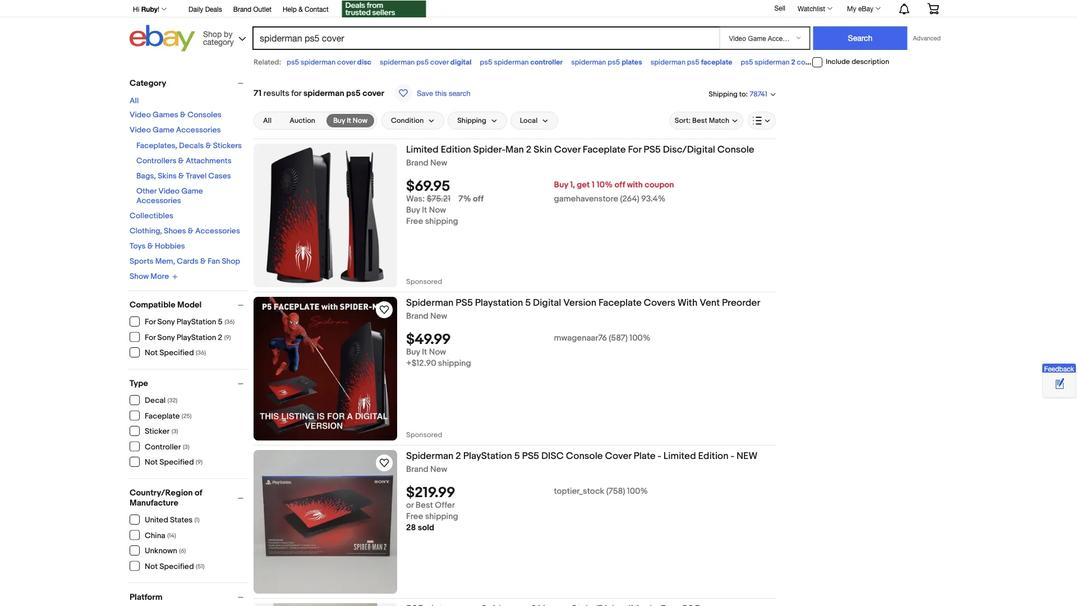 Task type: vqa. For each thing, say whether or not it's contained in the screenshot.


Task type: describe. For each thing, give the bounding box(es) containing it.
buy left 1,
[[554, 180, 569, 190]]

states
[[170, 516, 193, 525]]

free for buy
[[406, 217, 424, 227]]

playstation
[[475, 297, 523, 309]]

sticker (3)
[[145, 427, 178, 437]]

& right shoes
[[188, 227, 194, 236]]

(6)
[[179, 548, 186, 555]]

buy it now
[[333, 116, 368, 125]]

7% off
[[459, 194, 484, 204]]

attachments
[[186, 156, 232, 166]]

ps5 inside spiderman 2 playstation 5 ps5 disc console cover plate - limited edition - new brand new
[[522, 450, 540, 462]]

shipping for shipping to : 78741
[[709, 90, 738, 98]]

not specified (36)
[[145, 348, 206, 358]]

daily deals link
[[189, 3, 222, 16]]

now for mwagenaar76 (587) 100% buy it now +$12.90 shipping
[[429, 347, 446, 357]]

ps5 spiderman controller
[[480, 58, 563, 67]]

save this search button
[[391, 84, 474, 103]]

1 vertical spatial 5
[[218, 317, 223, 327]]

all for auction
[[263, 116, 272, 125]]

!
[[158, 5, 160, 13]]

0 vertical spatial game
[[153, 125, 174, 135]]

spiderman 2 playstation 5 ps5 disc console cover plate - limited edition - new link
[[406, 450, 776, 465]]

spiderman right for
[[304, 88, 345, 98]]

show more button
[[130, 272, 178, 282]]

shipping button
[[448, 112, 507, 130]]

watch spiderman 2 playstation 5 ps5 disc console cover plate - limited edition - new image
[[378, 456, 391, 470]]

(36) inside for sony playstation 5 (36)
[[225, 319, 235, 326]]

related:
[[254, 58, 281, 67]]

spiderman ps5 playstation 5 digital version faceplate covers with vent preorder heading
[[406, 297, 761, 309]]

toys
[[130, 242, 146, 251]]

ps5 right faceplate
[[741, 58, 754, 67]]

daily
[[189, 5, 203, 13]]

disc
[[358, 58, 372, 67]]

accessories inside collectibles clothing, shoes & accessories toys & hobbies sports mem, cards & fan shop
[[195, 227, 240, 236]]

covers
[[644, 297, 676, 309]]

ps5 left description
[[825, 58, 837, 67]]

was:
[[406, 194, 425, 204]]

collectibles link
[[130, 211, 174, 221]]

shipping for gamehavenstore (264) 93.4% buy it now free shipping
[[425, 217, 459, 227]]

disc/digital
[[663, 144, 716, 156]]

get the coupon image
[[342, 1, 427, 17]]

toptier_stock
[[554, 487, 605, 497]]

compatible
[[130, 300, 176, 310]]

shop by category button
[[198, 25, 249, 49]]

specified for not specified (51)
[[160, 562, 194, 572]]

with
[[628, 180, 643, 190]]

free for or
[[406, 512, 424, 522]]

new inside limited edition spider-man 2 skin cover faceplate for ps5 disc/digital console brand new
[[431, 158, 448, 168]]

account navigation
[[127, 0, 948, 19]]

ps5 plates  cover spiderman 2 venom style (disk edition) - free p&p image
[[274, 604, 378, 606]]

category
[[203, 37, 234, 46]]

faceplates, decals & stickers link
[[136, 141, 242, 151]]

2 inside spiderman 2 playstation 5 ps5 disc console cover plate - limited edition - new brand new
[[456, 450, 461, 462]]

man
[[506, 144, 524, 156]]

cover left include
[[798, 58, 816, 67]]

spiderman up 71 results for spiderman ps5 cover on the left of page
[[301, 58, 336, 67]]

limited edition spider-man 2 skin cover faceplate for ps5 disc/digital console image
[[254, 144, 398, 287]]

unknown (6)
[[145, 547, 186, 556]]

spiderman ps5 playstation 5 digital version faceplate covers with vent preorder link
[[406, 297, 776, 311]]

spiderman 2 playstation 5 ps5 disc console cover plate - limited edition - new brand new
[[406, 450, 758, 475]]

all for video games & consoles
[[130, 96, 139, 106]]

cases
[[208, 172, 231, 181]]

78741
[[750, 90, 768, 99]]

ps5 up buy it now
[[346, 88, 361, 98]]

5 for $49.99
[[526, 297, 531, 309]]

outlet
[[253, 5, 272, 13]]

Search for anything text field
[[254, 28, 718, 49]]

ps5 inside the spiderman ps5 playstation 5 digital version faceplate covers with vent preorder brand new
[[456, 297, 473, 309]]

playstation for ps5
[[464, 450, 512, 462]]

cover for spiderman ps5 cover digital
[[431, 58, 449, 67]]

plate
[[634, 450, 656, 462]]

1
[[592, 180, 595, 190]]

spiderman ps5 faceplate
[[651, 58, 733, 67]]

$219.99
[[406, 485, 456, 502]]

hi
[[133, 5, 139, 13]]

offer
[[435, 501, 455, 511]]

watch spiderman ps5 playstation 5 digital version faceplate covers with vent preorder image
[[378, 303, 391, 317]]

controllers & attachments link
[[136, 156, 232, 166]]

toptier_stock (758) 100% or best offer free shipping 28 sold
[[406, 487, 648, 533]]

ps5 spiderman cover
[[825, 58, 895, 67]]

it for gamehavenstore (264) 93.4% buy it now free shipping
[[422, 205, 427, 215]]

new inside the spiderman ps5 playstation 5 digital version faceplate covers with vent preorder brand new
[[431, 311, 448, 321]]

controller (3)
[[145, 442, 190, 452]]

sort:
[[675, 116, 691, 125]]

7%
[[459, 194, 471, 204]]

main content containing $69.95
[[254, 72, 776, 606]]

5 for $219.99
[[515, 450, 520, 462]]

mwagenaar76
[[554, 333, 607, 343]]

clothing,
[[130, 227, 162, 236]]

$69.95
[[406, 178, 451, 195]]

compatible model button
[[130, 300, 249, 310]]

for
[[291, 88, 302, 98]]

sports
[[130, 257, 154, 266]]

for inside limited edition spider-man 2 skin cover faceplate for ps5 disc/digital console brand new
[[629, 144, 642, 156]]

ps5 left faceplate
[[688, 58, 700, 67]]

video for video game accessories
[[130, 125, 151, 135]]

controller
[[145, 442, 181, 452]]

include
[[826, 58, 851, 66]]

sold
[[418, 523, 435, 533]]

sony for for sony playstation 2
[[158, 333, 175, 342]]

ruby
[[141, 5, 158, 13]]

shipping for shipping
[[458, 116, 487, 125]]

spiderman ps5 cover digital
[[380, 58, 472, 67]]

mwagenaar76 (587) 100% buy it now +$12.90 shipping
[[406, 333, 651, 369]]

description
[[852, 58, 890, 66]]

condition
[[391, 116, 424, 125]]

(25)
[[182, 413, 192, 420]]

10%
[[597, 180, 613, 190]]

playstation for (9)
[[177, 333, 216, 342]]

spiderman down 'search for anything' text field
[[494, 58, 529, 67]]

clothing, shoes & accessories link
[[130, 227, 240, 236]]

skin
[[534, 144, 552, 156]]

my ebay link
[[842, 2, 887, 15]]

mem,
[[155, 257, 175, 266]]

to
[[740, 90, 747, 98]]

preorder
[[723, 297, 761, 309]]

games
[[153, 110, 178, 120]]

video games & consoles link
[[130, 110, 222, 120]]

now for gamehavenstore (264) 93.4% buy it now free shipping
[[429, 205, 446, 215]]

sony for for sony playstation 5
[[158, 317, 175, 327]]

auction
[[290, 116, 315, 125]]

100% for toptier_stock (758) 100% or best offer free shipping 28 sold
[[628, 487, 648, 497]]

show more
[[130, 272, 169, 282]]

best inside toptier_stock (758) 100% or best offer free shipping 28 sold
[[416, 501, 433, 511]]

of
[[195, 488, 202, 498]]

local button
[[511, 112, 559, 130]]

(587)
[[609, 333, 628, 343]]

71
[[254, 88, 262, 98]]

& right skins
[[179, 172, 184, 181]]

0 vertical spatial off
[[615, 180, 626, 190]]

none submit inside 'shop by category' 'banner'
[[814, 26, 908, 50]]

specified for not specified (9)
[[160, 458, 194, 467]]

1 - from the left
[[658, 450, 662, 462]]

(36) inside not specified (36)
[[196, 349, 206, 357]]

sticker
[[145, 427, 170, 437]]

coupon
[[645, 180, 675, 190]]

shipping for mwagenaar76 (587) 100% buy it now +$12.90 shipping
[[438, 359, 471, 369]]

skins
[[158, 172, 177, 181]]

vent
[[700, 297, 720, 309]]

spiderman for $219.99
[[406, 450, 454, 462]]

shop inside collectibles clothing, shoes & accessories toys & hobbies sports mem, cards & fan shop
[[222, 257, 240, 266]]



Task type: locate. For each thing, give the bounding box(es) containing it.
was: $75.21
[[406, 194, 451, 204]]

brand inside spiderman 2 playstation 5 ps5 disc console cover plate - limited edition - new brand new
[[406, 465, 429, 475]]

playstation
[[177, 317, 216, 327], [177, 333, 216, 342], [464, 450, 512, 462]]

shipping inside toptier_stock (758) 100% or best offer free shipping 28 sold
[[425, 512, 459, 522]]

1 vertical spatial edition
[[699, 450, 729, 462]]

specified down for sony playstation 2 (9)
[[160, 348, 194, 358]]

ps5 up "save"
[[417, 58, 429, 67]]

new up $219.99
[[431, 465, 448, 475]]

for down "compatible"
[[145, 317, 156, 327]]

buy inside mwagenaar76 (587) 100% buy it now +$12.90 shipping
[[406, 347, 420, 357]]

1 vertical spatial video
[[130, 125, 151, 135]]

0 horizontal spatial (3)
[[172, 428, 178, 435]]

100% for mwagenaar76 (587) 100% buy it now +$12.90 shipping
[[630, 333, 651, 343]]

0 vertical spatial edition
[[441, 144, 471, 156]]

faceplates,
[[136, 141, 177, 151]]

cover right include
[[875, 58, 894, 67]]

0 vertical spatial not
[[145, 348, 158, 358]]

0 vertical spatial 5
[[526, 297, 531, 309]]

faceplate inside limited edition spider-man 2 skin cover faceplate for ps5 disc/digital console brand new
[[583, 144, 626, 156]]

spiderman right controller
[[572, 58, 607, 67]]

plates
[[622, 58, 643, 67]]

shipping for toptier_stock (758) 100% or best offer free shipping 28 sold
[[425, 512, 459, 522]]

auction link
[[283, 114, 322, 127]]

edition left spider-
[[441, 144, 471, 156]]

1 vertical spatial 100%
[[628, 487, 648, 497]]

spiderman inside the spiderman ps5 playstation 5 digital version faceplate covers with vent preorder brand new
[[406, 297, 454, 309]]

free down was:
[[406, 217, 424, 227]]

advanced
[[914, 35, 942, 42]]

2 spiderman from the top
[[406, 450, 454, 462]]

bags,
[[136, 172, 156, 181]]

1 vertical spatial (9)
[[196, 459, 203, 466]]

1 horizontal spatial (9)
[[224, 334, 231, 341]]

video left games
[[130, 110, 151, 120]]

(3) inside controller (3)
[[183, 444, 190, 451]]

not for not specified (51)
[[145, 562, 158, 572]]

cover
[[337, 58, 356, 67], [431, 58, 449, 67], [798, 58, 816, 67], [875, 58, 894, 67], [363, 88, 385, 98]]

limited edition spider-man 2 skin cover faceplate for ps5 disc/digital console heading
[[406, 144, 755, 156]]

console inside spiderman 2 playstation 5 ps5 disc console cover plate - limited edition - new brand new
[[566, 450, 603, 462]]

1 vertical spatial accessories
[[136, 196, 181, 206]]

spiderman up "78741"
[[755, 58, 790, 67]]

heading
[[406, 604, 701, 606]]

0 horizontal spatial (9)
[[196, 459, 203, 466]]

limited inside limited edition spider-man 2 skin cover faceplate for ps5 disc/digital console brand new
[[406, 144, 439, 156]]

video for video games & consoles
[[130, 110, 151, 120]]

(9) down for sony playstation 5 (36)
[[224, 334, 231, 341]]

0 vertical spatial shipping
[[425, 217, 459, 227]]

shop inside "shop by category"
[[203, 29, 222, 38]]

spiderman ps5 playstation 5 digital version faceplate covers with vent preorder brand new
[[406, 297, 761, 321]]

free inside gamehavenstore (264) 93.4% buy it now free shipping
[[406, 217, 424, 227]]

ps5 down 'search for anything' text field
[[480, 58, 493, 67]]

1 horizontal spatial 5
[[515, 450, 520, 462]]

game down travel
[[181, 187, 203, 196]]

accessories up collectibles link
[[136, 196, 181, 206]]

ps5 left disc
[[522, 450, 540, 462]]

console down match
[[718, 144, 755, 156]]

now down $75.21
[[429, 205, 446, 215]]

cover inside spiderman 2 playstation 5 ps5 disc console cover plate - limited edition - new brand new
[[606, 450, 632, 462]]

1 vertical spatial shop
[[222, 257, 240, 266]]

cover left disc
[[337, 58, 356, 67]]

sort: best match button
[[670, 112, 744, 130]]

2 not from the top
[[145, 458, 158, 467]]

shipping inside gamehavenstore (264) 93.4% buy it now free shipping
[[425, 217, 459, 227]]

5
[[526, 297, 531, 309], [218, 317, 223, 327], [515, 450, 520, 462]]

0 vertical spatial (9)
[[224, 334, 231, 341]]

1 vertical spatial game
[[181, 187, 203, 196]]

1 new from the top
[[431, 158, 448, 168]]

it inside text box
[[347, 116, 351, 125]]

stickers
[[213, 141, 242, 151]]

gamehavenstore
[[554, 194, 619, 204]]

shipping
[[425, 217, 459, 227], [438, 359, 471, 369], [425, 512, 459, 522]]

united
[[145, 516, 168, 525]]

2 vertical spatial 5
[[515, 450, 520, 462]]

not for not specified (36)
[[145, 348, 158, 358]]

0 vertical spatial spiderman
[[406, 297, 454, 309]]

93.4%
[[642, 194, 666, 204]]

buy inside text box
[[333, 116, 345, 125]]

new up $69.95 at the left of page
[[431, 158, 448, 168]]

1 vertical spatial console
[[566, 450, 603, 462]]

shipping inside dropdown button
[[458, 116, 487, 125]]

limited down condition dropdown button
[[406, 144, 439, 156]]

unknown
[[145, 547, 177, 556]]

brand left outlet
[[233, 5, 252, 13]]

shipping inside mwagenaar76 (587) 100% buy it now +$12.90 shipping
[[438, 359, 471, 369]]

show
[[130, 272, 149, 282]]

(9) inside not specified (9)
[[196, 459, 203, 466]]

2 vertical spatial faceplate
[[145, 412, 180, 421]]

2 sony from the top
[[158, 333, 175, 342]]

off left with
[[615, 180, 626, 190]]

71 results for spiderman ps5 cover
[[254, 88, 385, 98]]

shipping down offer
[[425, 512, 459, 522]]

all down category
[[130, 96, 139, 106]]

1 free from the top
[[406, 217, 424, 227]]

(3) inside sticker (3)
[[172, 428, 178, 435]]

0 vertical spatial console
[[718, 144, 755, 156]]

2 new from the top
[[431, 311, 448, 321]]

new inside spiderman 2 playstation 5 ps5 disc console cover plate - limited edition - new brand new
[[431, 465, 448, 475]]

brand inside limited edition spider-man 2 skin cover faceplate for ps5 disc/digital console brand new
[[406, 158, 429, 168]]

new
[[431, 158, 448, 168], [431, 311, 448, 321], [431, 465, 448, 475]]

spiderman right disc
[[380, 58, 415, 67]]

5 inside spiderman 2 playstation 5 ps5 disc console cover plate - limited edition - new brand new
[[515, 450, 520, 462]]

0 vertical spatial all link
[[130, 96, 139, 106]]

& up video game accessories link
[[180, 110, 186, 120]]

1 vertical spatial ps5
[[456, 297, 473, 309]]

100% inside mwagenaar76 (587) 100% buy it now +$12.90 shipping
[[630, 333, 651, 343]]

0 vertical spatial video
[[130, 110, 151, 120]]

all link for video games & consoles
[[130, 96, 139, 106]]

not up type
[[145, 348, 158, 358]]

limited right plate
[[664, 450, 697, 462]]

all link down category
[[130, 96, 139, 106]]

2 vertical spatial for
[[145, 333, 156, 342]]

buy 1, get 1 10% off with coupon
[[554, 180, 675, 190]]

digital
[[451, 58, 472, 67]]

for for for sony playstation 2
[[145, 333, 156, 342]]

1 vertical spatial faceplate
[[599, 297, 642, 309]]

video game accessories
[[130, 125, 221, 135]]

2 specified from the top
[[160, 458, 194, 467]]

& up bags, skins & travel cases link
[[178, 156, 184, 166]]

28
[[406, 523, 416, 533]]

0 vertical spatial for
[[629, 144, 642, 156]]

0 vertical spatial (36)
[[225, 319, 235, 326]]

now left condition
[[353, 116, 368, 125]]

specified for not specified (36)
[[160, 348, 194, 358]]

united states (1)
[[145, 516, 200, 525]]

- left new
[[731, 450, 735, 462]]

1 horizontal spatial cover
[[606, 450, 632, 462]]

all link
[[130, 96, 139, 106], [257, 114, 279, 127]]

2 inside limited edition spider-man 2 skin cover faceplate for ps5 disc/digital console brand new
[[527, 144, 532, 156]]

0 vertical spatial playstation
[[177, 317, 216, 327]]

category
[[130, 78, 166, 88]]

(1)
[[195, 517, 200, 524]]

- right plate
[[658, 450, 662, 462]]

2 vertical spatial accessories
[[195, 227, 240, 236]]

best inside "sort: best match" dropdown button
[[693, 116, 708, 125]]

0 vertical spatial cover
[[555, 144, 581, 156]]

1 spiderman from the top
[[406, 297, 454, 309]]

None submit
[[814, 26, 908, 50]]

faceplate up (587)
[[599, 297, 642, 309]]

buy inside gamehavenstore (264) 93.4% buy it now free shipping
[[406, 205, 420, 215]]

game inside faceplates, decals & stickers controllers & attachments bags, skins & travel cases other video game accessories
[[181, 187, 203, 196]]

cover for ps5 spiderman cover
[[875, 58, 894, 67]]

it up "+$12.90"
[[422, 347, 427, 357]]

edition inside limited edition spider-man 2 skin cover faceplate for ps5 disc/digital console brand new
[[441, 144, 471, 156]]

get
[[577, 180, 590, 190]]

my
[[848, 4, 857, 12]]

not for not specified (9)
[[145, 458, 158, 467]]

video up the faceplates,
[[130, 125, 151, 135]]

it down 71 results for spiderman ps5 cover on the left of page
[[347, 116, 351, 125]]

brand inside the spiderman ps5 playstation 5 digital version faceplate covers with vent preorder brand new
[[406, 311, 429, 321]]

(36) down for sony playstation 2 (9)
[[196, 349, 206, 357]]

controllers
[[136, 156, 177, 166]]

spiderman up $49.99
[[406, 297, 454, 309]]

1 vertical spatial for
[[145, 317, 156, 327]]

ps5 inside limited edition spider-man 2 skin cover faceplate for ps5 disc/digital console brand new
[[644, 144, 661, 156]]

2 free from the top
[[406, 512, 424, 522]]

5 left digital
[[526, 297, 531, 309]]

buy it now link
[[327, 114, 374, 127]]

(3) for controller
[[183, 444, 190, 451]]

specified
[[160, 348, 194, 358], [160, 458, 194, 467], [160, 562, 194, 572]]

cards
[[177, 257, 199, 266]]

all down the 'results'
[[263, 116, 272, 125]]

1,
[[571, 180, 575, 190]]

1 vertical spatial all link
[[257, 114, 279, 127]]

1 vertical spatial sony
[[158, 333, 175, 342]]

shop left by
[[203, 29, 222, 38]]

1 vertical spatial playstation
[[177, 333, 216, 342]]

accessories up fan
[[195, 227, 240, 236]]

type button
[[130, 379, 249, 389]]

3 new from the top
[[431, 465, 448, 475]]

0 vertical spatial free
[[406, 217, 424, 227]]

cover for ps5 spiderman cover disc
[[337, 58, 356, 67]]

0 vertical spatial accessories
[[176, 125, 221, 135]]

1 horizontal spatial -
[[731, 450, 735, 462]]

(9) inside for sony playstation 2 (9)
[[224, 334, 231, 341]]

1 vertical spatial off
[[473, 194, 484, 204]]

1 specified from the top
[[160, 348, 194, 358]]

by
[[224, 29, 233, 38]]

spiderman up $219.99
[[406, 450, 454, 462]]

game down games
[[153, 125, 174, 135]]

2 vertical spatial playstation
[[464, 450, 512, 462]]

contact
[[305, 5, 329, 13]]

listing options selector. list view selected. image
[[753, 116, 771, 125]]

it for mwagenaar76 (587) 100% buy it now +$12.90 shipping
[[422, 347, 427, 357]]

shop by category
[[203, 29, 234, 46]]

0 horizontal spatial best
[[416, 501, 433, 511]]

(9)
[[224, 334, 231, 341], [196, 459, 203, 466]]

0 vertical spatial new
[[431, 158, 448, 168]]

&
[[299, 5, 303, 13], [180, 110, 186, 120], [206, 141, 211, 151], [178, 156, 184, 166], [179, 172, 184, 181], [188, 227, 194, 236], [148, 242, 153, 251], [200, 257, 206, 266]]

it inside mwagenaar76 (587) 100% buy it now +$12.90 shipping
[[422, 347, 427, 357]]

specified down (6)
[[160, 562, 194, 572]]

platform
[[130, 592, 163, 602]]

0 horizontal spatial all
[[130, 96, 139, 106]]

hi ruby !
[[133, 5, 160, 13]]

shipping left to
[[709, 90, 738, 98]]

it down was: $75.21
[[422, 205, 427, 215]]

(3) down faceplate (25)
[[172, 428, 178, 435]]

3 not from the top
[[145, 562, 158, 572]]

1 vertical spatial (3)
[[183, 444, 190, 451]]

spiderman right plates
[[651, 58, 686, 67]]

1 vertical spatial all
[[263, 116, 272, 125]]

other
[[136, 187, 157, 196]]

cover down disc
[[363, 88, 385, 98]]

0 vertical spatial shop
[[203, 29, 222, 38]]

spiderman 2 playstation 5 ps5 disc console cover plate - limited edition - new image
[[254, 450, 398, 594]]

& inside account navigation
[[299, 5, 303, 13]]

2 horizontal spatial 5
[[526, 297, 531, 309]]

best right sort:
[[693, 116, 708, 125]]

main content
[[254, 72, 776, 606]]

spiderman down my
[[839, 58, 874, 67]]

for up not specified (36)
[[145, 333, 156, 342]]

collectibles clothing, shoes & accessories toys & hobbies sports mem, cards & fan shop
[[130, 211, 240, 266]]

1 vertical spatial shipping
[[438, 359, 471, 369]]

(9) up of
[[196, 459, 203, 466]]

condition button
[[382, 112, 445, 130]]

(36) down the compatible model dropdown button
[[225, 319, 235, 326]]

faceplate up sticker (3)
[[145, 412, 180, 421]]

0 vertical spatial (3)
[[172, 428, 178, 435]]

faceplate up 10%
[[583, 144, 626, 156]]

2 vertical spatial it
[[422, 347, 427, 357]]

& up attachments
[[206, 141, 211, 151]]

spiderman 2 playstation 5 ps5 disc console cover plate - limited edition - new heading
[[406, 450, 758, 462]]

my ebay
[[848, 4, 874, 12]]

brand outlet link
[[233, 3, 272, 16]]

sony up not specified (36)
[[158, 333, 175, 342]]

2 vertical spatial shipping
[[425, 512, 459, 522]]

brand inside account navigation
[[233, 5, 252, 13]]

cover left digital
[[431, 58, 449, 67]]

spiderman ps5 plates
[[572, 58, 643, 67]]

cover inside limited edition spider-man 2 skin cover faceplate for ps5 disc/digital console brand new
[[555, 144, 581, 156]]

1 horizontal spatial console
[[718, 144, 755, 156]]

spider-
[[474, 144, 506, 156]]

100% inside toptier_stock (758) 100% or best offer free shipping 28 sold
[[628, 487, 648, 497]]

2 vertical spatial specified
[[160, 562, 194, 572]]

0 vertical spatial now
[[353, 116, 368, 125]]

2 vertical spatial now
[[429, 347, 446, 357]]

0 vertical spatial ps5
[[644, 144, 661, 156]]

playstation inside spiderman 2 playstation 5 ps5 disc console cover plate - limited edition - new brand new
[[464, 450, 512, 462]]

faceplate inside the spiderman ps5 playstation 5 digital version faceplate covers with vent preorder brand new
[[599, 297, 642, 309]]

0 vertical spatial sony
[[158, 317, 175, 327]]

1 vertical spatial new
[[431, 311, 448, 321]]

edition inside spiderman 2 playstation 5 ps5 disc console cover plate - limited edition - new brand new
[[699, 450, 729, 462]]

off right the 7%
[[473, 194, 484, 204]]

0 horizontal spatial ps5
[[456, 297, 473, 309]]

include description
[[826, 58, 890, 66]]

2 vertical spatial new
[[431, 465, 448, 475]]

best right or
[[416, 501, 433, 511]]

shipping down search
[[458, 116, 487, 125]]

0 vertical spatial shipping
[[709, 90, 738, 98]]

1 horizontal spatial all
[[263, 116, 272, 125]]

for up with
[[629, 144, 642, 156]]

2 vertical spatial not
[[145, 562, 158, 572]]

100% right (587)
[[630, 333, 651, 343]]

edition
[[441, 144, 471, 156], [699, 450, 729, 462]]

(758)
[[607, 487, 626, 497]]

help & contact
[[283, 5, 329, 13]]

it inside gamehavenstore (264) 93.4% buy it now free shipping
[[422, 205, 427, 215]]

1 horizontal spatial shipping
[[709, 90, 738, 98]]

for sony playstation 5 (36)
[[145, 317, 235, 327]]

or
[[406, 501, 414, 511]]

1 horizontal spatial game
[[181, 187, 203, 196]]

all link down the 'results'
[[257, 114, 279, 127]]

0 vertical spatial all
[[130, 96, 139, 106]]

ps5 left playstation
[[456, 297, 473, 309]]

spiderman inside spiderman 2 playstation 5 ps5 disc console cover plate - limited edition - new brand new
[[406, 450, 454, 462]]

0 vertical spatial specified
[[160, 348, 194, 358]]

sell link
[[770, 4, 791, 12]]

1 horizontal spatial ps5
[[522, 450, 540, 462]]

shipping to : 78741
[[709, 90, 768, 99]]

not specified (51)
[[145, 562, 205, 572]]

2 - from the left
[[731, 450, 735, 462]]

0 vertical spatial best
[[693, 116, 708, 125]]

0 horizontal spatial console
[[566, 450, 603, 462]]

video inside faceplates, decals & stickers controllers & attachments bags, skins & travel cases other video game accessories
[[158, 187, 180, 196]]

(3) up not specified (9)
[[183, 444, 190, 451]]

now inside gamehavenstore (264) 93.4% buy it now free shipping
[[429, 205, 446, 215]]

this
[[435, 89, 447, 97]]

now inside mwagenaar76 (587) 100% buy it now +$12.90 shipping
[[429, 347, 446, 357]]

Buy It Now selected text field
[[333, 116, 368, 126]]

& right help
[[299, 5, 303, 13]]

ps5 left plates
[[608, 58, 621, 67]]

edition left new
[[699, 450, 729, 462]]

2 horizontal spatial ps5
[[644, 144, 661, 156]]

faceplate
[[583, 144, 626, 156], [599, 297, 642, 309], [145, 412, 180, 421]]

& right 'toys' on the left top of page
[[148, 242, 153, 251]]

:
[[747, 90, 749, 98]]

shipping down $75.21
[[425, 217, 459, 227]]

1 vertical spatial free
[[406, 512, 424, 522]]

brand up $69.95 at the left of page
[[406, 158, 429, 168]]

now inside buy it now text box
[[353, 116, 368, 125]]

console inside limited edition spider-man 2 skin cover faceplate for ps5 disc/digital console brand new
[[718, 144, 755, 156]]

1 not from the top
[[145, 348, 158, 358]]

free
[[406, 217, 424, 227], [406, 512, 424, 522]]

accessories inside faceplates, decals & stickers controllers & attachments bags, skins & travel cases other video game accessories
[[136, 196, 181, 206]]

1 horizontal spatial off
[[615, 180, 626, 190]]

not
[[145, 348, 158, 358], [145, 458, 158, 467], [145, 562, 158, 572]]

new
[[737, 450, 758, 462]]

off
[[615, 180, 626, 190], [473, 194, 484, 204]]

shop by category banner
[[127, 0, 948, 54]]

0 vertical spatial 100%
[[630, 333, 651, 343]]

all link for auction
[[257, 114, 279, 127]]

1 vertical spatial now
[[429, 205, 446, 215]]

ps5 right related:
[[287, 58, 299, 67]]

1 vertical spatial specified
[[160, 458, 194, 467]]

not down the controller
[[145, 458, 158, 467]]

5 down the compatible model dropdown button
[[218, 317, 223, 327]]

sort: best match
[[675, 116, 730, 125]]

0 horizontal spatial game
[[153, 125, 174, 135]]

1 horizontal spatial edition
[[699, 450, 729, 462]]

1 vertical spatial it
[[422, 205, 427, 215]]

0 horizontal spatial -
[[658, 450, 662, 462]]

ps5 up coupon
[[644, 144, 661, 156]]

shipping inside 'shipping to : 78741'
[[709, 90, 738, 98]]

0 horizontal spatial off
[[473, 194, 484, 204]]

buy down 71 results for spiderman ps5 cover on the left of page
[[333, 116, 345, 125]]

model
[[177, 300, 202, 310]]

0 horizontal spatial 5
[[218, 317, 223, 327]]

cover right skin
[[555, 144, 581, 156]]

1 vertical spatial (36)
[[196, 349, 206, 357]]

2 vertical spatial ps5
[[522, 450, 540, 462]]

(3) for sticker
[[172, 428, 178, 435]]

limited inside spiderman 2 playstation 5 ps5 disc console cover plate - limited edition - new brand new
[[664, 450, 697, 462]]

1 horizontal spatial all link
[[257, 114, 279, 127]]

spiderman ps5 playstation 5 digital version faceplate covers with vent preorder image
[[254, 297, 398, 441]]

faceplate (25)
[[145, 412, 192, 421]]

0 horizontal spatial cover
[[555, 144, 581, 156]]

0 horizontal spatial (36)
[[196, 349, 206, 357]]

3 specified from the top
[[160, 562, 194, 572]]

ebay
[[859, 4, 874, 12]]

0 vertical spatial it
[[347, 116, 351, 125]]

playstation for (36)
[[177, 317, 216, 327]]

1 vertical spatial best
[[416, 501, 433, 511]]

free inside toptier_stock (758) 100% or best offer free shipping 28 sold
[[406, 512, 424, 522]]

1 horizontal spatial (36)
[[225, 319, 235, 326]]

free up 28
[[406, 512, 424, 522]]

+$12.90
[[406, 359, 437, 369]]

buy up "+$12.90"
[[406, 347, 420, 357]]

2 vertical spatial video
[[158, 187, 180, 196]]

shipping right "+$12.90"
[[438, 359, 471, 369]]

1 vertical spatial cover
[[606, 450, 632, 462]]

5 inside the spiderman ps5 playstation 5 digital version faceplate covers with vent preorder brand new
[[526, 297, 531, 309]]

for for for sony playstation 5
[[145, 317, 156, 327]]

all
[[130, 96, 139, 106], [263, 116, 272, 125]]

1 sony from the top
[[158, 317, 175, 327]]

0 horizontal spatial edition
[[441, 144, 471, 156]]

cover left plate
[[606, 450, 632, 462]]

0 vertical spatial limited
[[406, 144, 439, 156]]

0 horizontal spatial shipping
[[458, 116, 487, 125]]

1 horizontal spatial limited
[[664, 450, 697, 462]]

brand
[[233, 5, 252, 13], [406, 158, 429, 168], [406, 311, 429, 321], [406, 465, 429, 475]]

specified down controller (3)
[[160, 458, 194, 467]]

your shopping cart image
[[928, 3, 940, 14]]

1 vertical spatial not
[[145, 458, 158, 467]]

100% right (758)
[[628, 487, 648, 497]]

100%
[[630, 333, 651, 343], [628, 487, 648, 497]]

spiderman for $49.99
[[406, 297, 454, 309]]

& left fan
[[200, 257, 206, 266]]

shop right fan
[[222, 257, 240, 266]]

1 vertical spatial limited
[[664, 450, 697, 462]]

console right disc
[[566, 450, 603, 462]]



